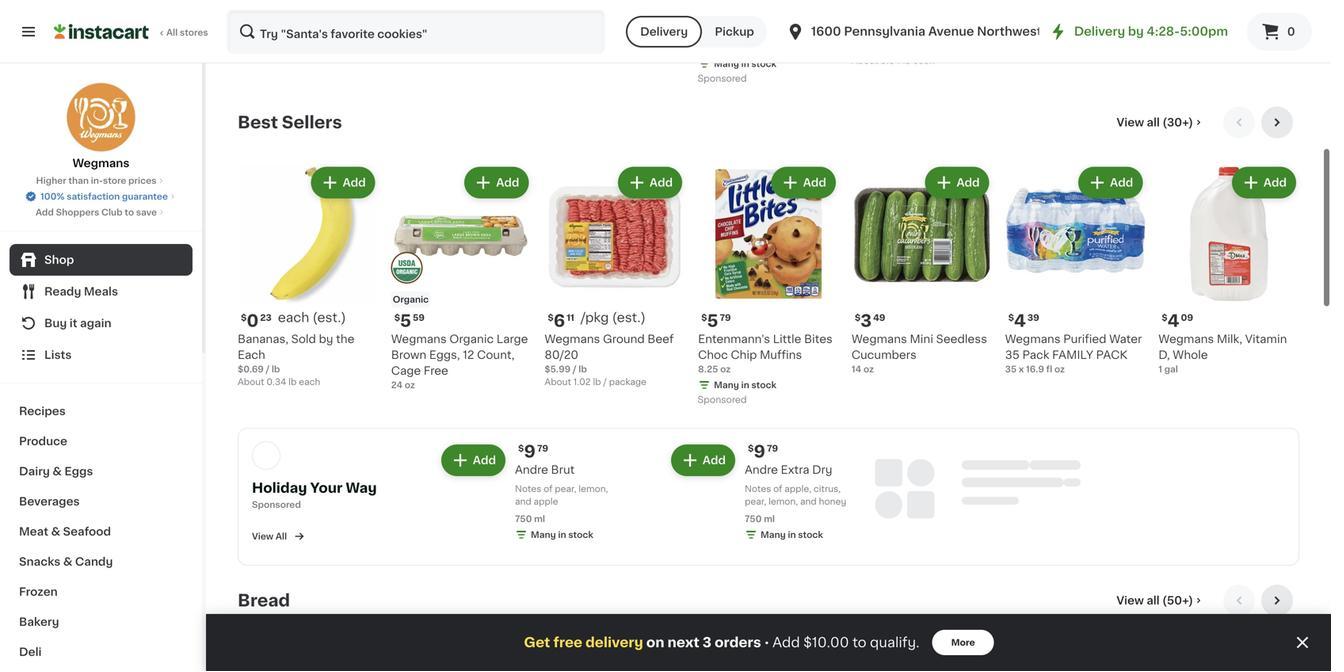 Task type: describe. For each thing, give the bounding box(es) containing it.
notes for andre extra dry
[[745, 485, 771, 493]]

qualify.
[[870, 636, 920, 649]]

750 for andre extra dry
[[745, 515, 762, 523]]

0 vertical spatial by
[[1128, 26, 1144, 37]]

orders
[[715, 636, 761, 649]]

oz down $ 3 49
[[864, 365, 874, 374]]

broccoli
[[910, 12, 956, 23]]

x
[[1019, 365, 1024, 374]]

wegmans inside wegmans purified water 35 pack family pack 35 x 16.9 fl oz
[[1005, 334, 1061, 345]]

crowns
[[852, 28, 894, 39]]

39
[[1028, 314, 1039, 322]]

$ inside $ 0 23 each (est.)
[[241, 314, 247, 322]]

snacks & candy
[[19, 556, 113, 567]]

next
[[668, 636, 700, 649]]

oz inside the wegmans organic large brown eggs, 12 count, cage free 24 oz
[[405, 381, 415, 390]]

purified
[[1064, 334, 1107, 345]]

lb right the 1.02
[[593, 378, 601, 386]]

by inside bananas, sold by the each $0.69 / lb about 0.34 lb each
[[319, 334, 333, 345]]

add button for wegmans ground beef 80/20
[[620, 168, 681, 197]]

bag
[[1023, 28, 1040, 36]]

$ for wegmans purified water 35 pack family pack
[[1008, 314, 1014, 322]]

pickup
[[715, 26, 754, 37]]

each for 0.84
[[913, 56, 935, 65]]

1600
[[811, 26, 841, 37]]

free
[[424, 365, 448, 376]]

treatment tracker modal dialog
[[206, 614, 1331, 671]]

count,
[[477, 350, 515, 361]]

wegmans ground beef 80/20 $5.99 / lb about 1.02 lb / package
[[545, 334, 674, 386]]

79 for andre extra dry
[[767, 444, 778, 453]]

delivery for delivery by 4:28-5:00pm
[[1074, 26, 1125, 37]]

add button for wegmans milk, vitamin d, whole
[[1234, 168, 1295, 197]]

5 for entenmann's little bites choc chip muffins
[[707, 313, 718, 329]]

onions,
[[1064, 12, 1106, 23]]

many in stock down notes of apple, citrus, pear, lemon, and honey
[[761, 531, 823, 539]]

more
[[951, 638, 975, 647]]

$0.23 each (estimated) element
[[238, 311, 379, 331]]

$ 6 11 /pkg (est.)
[[548, 312, 646, 329]]

lists link
[[10, 339, 193, 371]]

organic inside the wegmans organic large brown eggs, 12 count, cage free 24 oz
[[450, 334, 494, 345]]

best
[[238, 114, 278, 131]]

in down chip
[[741, 381, 749, 390]]

1 sponsored badge image from the top
[[698, 74, 746, 84]]

lemon, inside notes of pear, lemon, and apple
[[579, 485, 608, 493]]

dairy & eggs link
[[10, 456, 193, 487]]

instacart logo image
[[54, 22, 149, 41]]

holiday your way spo nsored
[[252, 481, 377, 509]]

3 inside treatment tracker modal dialog
[[703, 636, 712, 649]]

seeded cucumbers
[[545, 12, 656, 23]]

buy it again link
[[10, 307, 193, 339]]

0 vertical spatial all
[[166, 28, 178, 37]]

750 ml for andre brut
[[515, 515, 545, 523]]

each for 0
[[278, 312, 309, 324]]

dairy & eggs
[[19, 466, 93, 477]]

product group containing rojo's street corn dip, mexican style, mild
[[698, 0, 839, 87]]

9 for andre extra dry
[[754, 443, 765, 460]]

wegmans inside wegmans romaine hearts
[[1159, 12, 1214, 23]]

to inside 'link'
[[125, 208, 134, 217]]

$ for andre brut
[[518, 444, 524, 453]]

wegmans milk, vitamin d, whole 1 gal
[[1159, 334, 1287, 374]]

andre extra dry
[[745, 464, 832, 476]]

all stores
[[166, 28, 208, 37]]

1 inside wegmans milk, vitamin d, whole 1 gal
[[1159, 365, 1162, 374]]

bananas,
[[238, 334, 288, 345]]

bananas, sold by the each $0.69 / lb about 0.34 lb each
[[238, 334, 355, 386]]

produce
[[19, 436, 67, 447]]

2 horizontal spatial about
[[852, 56, 878, 65]]

get free delivery on next 3 orders • add $10.00 to qualify.
[[524, 636, 920, 649]]

prices
[[128, 176, 156, 185]]

meals
[[84, 286, 118, 297]]

brown
[[391, 350, 426, 361]]

delivery for delivery
[[640, 26, 688, 37]]

1 horizontal spatial mini
[[910, 334, 933, 345]]

many in stock down "pickup"
[[714, 59, 777, 68]]

wegmans inside wegmans onions, yellow 2 lb bag
[[1005, 12, 1061, 23]]

seeded
[[545, 12, 588, 23]]

23
[[260, 314, 272, 322]]

(est.) for 6
[[612, 312, 646, 324]]

wegmans inside wegmans broccoli crowns
[[852, 12, 907, 23]]

deli
[[19, 647, 42, 658]]

notes for andre brut
[[515, 485, 541, 493]]

16.9
[[1026, 365, 1044, 374]]

ready meals link
[[10, 276, 193, 307]]

1 inside green onions (scallions) 1 bunch
[[391, 28, 395, 36]]

ml for brut
[[534, 515, 545, 523]]

2 sponsored badge image from the top
[[698, 396, 746, 405]]

11 inside rojo's street corn dip, mexican style, mild 11 oz
[[698, 44, 706, 52]]

mexican
[[698, 28, 745, 39]]

add inside treatment tracker modal dialog
[[773, 636, 800, 649]]

cage
[[391, 365, 421, 376]]

wegmans inside wegmans ground beef 80/20 $5.99 / lb about 1.02 lb / package
[[545, 334, 600, 345]]

ready
[[44, 286, 81, 297]]

nsored
[[270, 501, 301, 509]]

rojo's
[[698, 12, 732, 23]]

item carousel region containing best sellers
[[238, 107, 1300, 415]]

& for meat
[[51, 526, 60, 537]]

stock down entenmann's little bites choc chip muffins 8.25 oz
[[752, 381, 777, 390]]

bakery
[[19, 616, 59, 628]]

andre brut
[[515, 464, 575, 476]]

$ for wegmans organic large brown eggs, 12 count, cage free
[[394, 314, 400, 322]]

choc
[[698, 350, 728, 361]]

$ 9 79 for extra
[[748, 443, 778, 460]]

dry
[[812, 464, 832, 476]]

family
[[1052, 350, 1093, 361]]

$ 0 23 each (est.)
[[241, 312, 346, 329]]

wegmans link
[[66, 82, 136, 171]]

muffins
[[760, 350, 802, 361]]

0 inside button
[[1287, 26, 1295, 37]]

wegmans inside wegmans milk, vitamin d, whole 1 gal
[[1159, 334, 1214, 345]]

lb up 0.34 at the left of page
[[272, 365, 280, 374]]

to inside treatment tracker modal dialog
[[853, 636, 867, 649]]

pickup button
[[702, 16, 767, 48]]

1.02
[[574, 378, 591, 386]]

sellers
[[282, 114, 342, 131]]

2 horizontal spatial /
[[603, 378, 607, 386]]

add button for bananas, sold by the each
[[313, 168, 374, 197]]

higher
[[36, 176, 66, 185]]

9 for andre brut
[[524, 443, 536, 460]]

water
[[1109, 334, 1142, 345]]

corn
[[772, 12, 799, 23]]

delivery by 4:28-5:00pm
[[1074, 26, 1228, 37]]

$ 4 09
[[1162, 313, 1193, 329]]

snacks & candy link
[[10, 547, 193, 577]]

0 horizontal spatial wegmans mini seedless cucumbers 14 oz
[[238, 12, 373, 52]]

rojo's street corn dip, mexican style, mild 11 oz
[[698, 12, 824, 52]]

many in stock down apple on the left
[[531, 531, 593, 539]]

style,
[[748, 28, 779, 39]]

on
[[646, 636, 664, 649]]

onions
[[428, 12, 468, 23]]

eggs
[[64, 466, 93, 477]]

about inside bananas, sold by the each $0.69 / lb about 0.34 lb each
[[238, 378, 264, 386]]

higher than in-store prices link
[[36, 174, 166, 187]]

andre logo image
[[252, 441, 281, 470]]

$ 9 79 for brut
[[518, 443, 548, 460]]

100% satisfaction guarantee button
[[25, 187, 177, 203]]

0 inside $ 0 23 each (est.)
[[247, 313, 259, 329]]

oz inside rojo's street corn dip, mexican style, mild 11 oz
[[708, 44, 718, 52]]

(est.) for 0
[[312, 312, 346, 324]]

d,
[[1159, 350, 1170, 361]]

Search field
[[228, 11, 604, 52]]

guarantee
[[122, 192, 168, 201]]

yellow
[[1109, 12, 1144, 23]]

lb right 0.34 at the left of page
[[289, 378, 297, 386]]

many in stock down chip
[[714, 381, 777, 390]]

of for brut
[[544, 485, 553, 493]]

add inside 'link'
[[36, 208, 54, 217]]

ml for extra
[[764, 515, 775, 523]]

sold
[[291, 334, 316, 345]]

2
[[1005, 28, 1011, 36]]

honey
[[819, 497, 847, 506]]

stock down style,
[[752, 59, 777, 68]]

recipes
[[19, 406, 66, 417]]

delivery button
[[626, 16, 702, 48]]

pack
[[1023, 350, 1050, 361]]

in down notes of apple, citrus, pear, lemon, and honey
[[788, 531, 796, 539]]

0 vertical spatial 14
[[238, 44, 247, 52]]

add button for wegmans organic large brown eggs, 12 count, cage free
[[466, 168, 527, 197]]

higher than in-store prices
[[36, 176, 156, 185]]

and inside notes of pear, lemon, and apple
[[515, 497, 532, 506]]

0.34
[[267, 378, 286, 386]]

mild
[[782, 28, 806, 39]]

wegmans organic large brown eggs, 12 count, cage free 24 oz
[[391, 334, 528, 390]]

view all (50+)
[[1117, 595, 1193, 606]]



Task type: locate. For each thing, give the bounding box(es) containing it.
pear, inside notes of apple, citrus, pear, lemon, and honey
[[745, 497, 766, 506]]

1 horizontal spatial 3
[[861, 313, 872, 329]]

2 andre from the left
[[745, 464, 778, 476]]

$6.11 per package (estimated) element
[[545, 311, 686, 331]]

about down $5.99
[[545, 378, 571, 386]]

pack
[[1096, 350, 1128, 361]]

recipes link
[[10, 396, 193, 426]]

product group
[[698, 0, 839, 87], [238, 164, 379, 388], [391, 164, 532, 392], [545, 164, 686, 388], [698, 164, 839, 409], [852, 164, 993, 376], [1005, 164, 1146, 376], [1159, 164, 1300, 376]]

1 vertical spatial 0
[[247, 313, 259, 329]]

0 horizontal spatial about
[[238, 378, 264, 386]]

0 horizontal spatial 79
[[537, 444, 548, 453]]

add shoppers club to save
[[36, 208, 157, 217]]

1 horizontal spatial 11
[[698, 44, 706, 52]]

view
[[1117, 117, 1144, 128], [252, 532, 274, 541], [1117, 595, 1144, 606]]

many down apple on the left
[[531, 531, 556, 539]]

0 left 23
[[247, 313, 259, 329]]

1 and from the left
[[515, 497, 532, 506]]

1 vertical spatial to
[[853, 636, 867, 649]]

to right $10.00
[[853, 636, 867, 649]]

avenue
[[928, 26, 974, 37]]

view for best sellers
[[1117, 117, 1144, 128]]

3 right the next
[[703, 636, 712, 649]]

79 up entenmann's
[[720, 314, 731, 322]]

delivery
[[586, 636, 643, 649]]

11
[[698, 44, 706, 52], [567, 314, 574, 322]]

$ up andre brut
[[518, 444, 524, 453]]

$ left '59'
[[394, 314, 400, 322]]

each right 0.34 at the left of page
[[299, 378, 320, 386]]

& for snacks
[[63, 556, 72, 567]]

4 for wegmans purified water 35 pack family pack
[[1014, 313, 1026, 329]]

1 horizontal spatial 9
[[754, 443, 765, 460]]

of left apple,
[[773, 485, 783, 493]]

each down 1600 pennsylvania avenue northwest
[[913, 56, 935, 65]]

1 all from the top
[[1147, 117, 1160, 128]]

1 horizontal spatial (est.)
[[612, 312, 646, 324]]

than
[[68, 176, 89, 185]]

frozen link
[[10, 577, 193, 607]]

item carousel region containing bread
[[238, 585, 1300, 671]]

shop
[[44, 254, 74, 265]]

all left (50+)
[[1147, 595, 1160, 606]]

view left "(30+)"
[[1117, 117, 1144, 128]]

all left stores
[[166, 28, 178, 37]]

andre left the brut
[[515, 464, 548, 476]]

view inside the view all (50+) popup button
[[1117, 595, 1144, 606]]

750 ml for andre extra dry
[[745, 515, 775, 523]]

0 horizontal spatial notes
[[515, 485, 541, 493]]

1 horizontal spatial pear,
[[745, 497, 766, 506]]

product group containing 0
[[238, 164, 379, 388]]

add button for wegmans mini seedless cucumbers
[[927, 168, 988, 197]]

delivery inside 'button'
[[640, 26, 688, 37]]

1 andre from the left
[[515, 464, 548, 476]]

1 horizontal spatial delivery
[[1074, 26, 1125, 37]]

2 750 from the left
[[745, 515, 762, 523]]

(30+)
[[1163, 117, 1193, 128]]

0 button
[[1247, 13, 1312, 51]]

0 horizontal spatial all
[[166, 28, 178, 37]]

all
[[166, 28, 178, 37], [276, 532, 287, 541]]

3
[[861, 313, 872, 329], [703, 636, 712, 649]]

1 horizontal spatial lemon,
[[769, 497, 798, 506]]

ready meals
[[44, 286, 118, 297]]

2 notes from the left
[[745, 485, 771, 493]]

organic up 12
[[450, 334, 494, 345]]

1600 pennsylvania avenue northwest
[[811, 26, 1042, 37]]

delivery left "mexican"
[[640, 26, 688, 37]]

each
[[913, 56, 935, 65], [278, 312, 309, 324], [299, 378, 320, 386]]

wegmans logo image
[[66, 82, 136, 152]]

1 horizontal spatial wegmans mini seedless cucumbers 14 oz
[[852, 334, 987, 374]]

wegmans mini seedless cucumbers 14 oz
[[238, 12, 373, 52], [852, 334, 987, 374]]

2 item carousel region from the top
[[238, 585, 1300, 671]]

oz inside wegmans purified water 35 pack family pack 35 x 16.9 fl oz
[[1055, 365, 1065, 374]]

item carousel region
[[238, 107, 1300, 415], [238, 585, 1300, 671]]

and left apple on the left
[[515, 497, 532, 506]]

oz right fl
[[1055, 365, 1065, 374]]

0 horizontal spatial organic
[[393, 295, 429, 304]]

get
[[524, 636, 550, 649]]

0 horizontal spatial 750 ml
[[515, 515, 545, 523]]

4 left 39 at top right
[[1014, 313, 1026, 329]]

2 750 ml from the left
[[745, 515, 775, 523]]

cucumbers right seeded
[[591, 12, 656, 23]]

0.84
[[881, 56, 901, 65]]

extra
[[781, 464, 809, 476]]

meat & seafood link
[[10, 517, 193, 547]]

chip
[[731, 350, 757, 361]]

0 horizontal spatial ml
[[534, 515, 545, 523]]

79 up andre brut
[[537, 444, 548, 453]]

beef
[[648, 334, 674, 345]]

0 horizontal spatial andre
[[515, 464, 548, 476]]

2 9 from the left
[[754, 443, 765, 460]]

(est.)
[[312, 312, 346, 324], [612, 312, 646, 324]]

0 horizontal spatial 14
[[238, 44, 247, 52]]

1 horizontal spatial all
[[276, 532, 287, 541]]

1 vertical spatial item carousel region
[[238, 585, 1300, 671]]

14
[[238, 44, 247, 52], [852, 365, 861, 374]]

1 horizontal spatial and
[[800, 497, 817, 506]]

wegmans inside wegmans link
[[73, 158, 129, 169]]

street
[[735, 12, 769, 23]]

$ inside $ 5 79
[[701, 314, 707, 322]]

2 of from the left
[[773, 485, 783, 493]]

1 vertical spatial 3
[[703, 636, 712, 649]]

pear, inside notes of pear, lemon, and apple
[[555, 485, 576, 493]]

all for bread
[[1147, 595, 1160, 606]]

0 horizontal spatial mini
[[296, 12, 319, 23]]

$ 9 79
[[518, 443, 548, 460], [748, 443, 778, 460]]

1 horizontal spatial organic
[[450, 334, 494, 345]]

$10.00
[[804, 636, 849, 649]]

sponsored badge image
[[698, 74, 746, 84], [698, 396, 746, 405]]

$ for andre extra dry
[[748, 444, 754, 453]]

in-
[[91, 176, 103, 185]]

1 vertical spatial all
[[276, 532, 287, 541]]

ml
[[534, 515, 545, 523], [764, 515, 775, 523]]

ml down apple on the left
[[534, 515, 545, 523]]

11 inside the $ 6 11 /pkg (est.)
[[567, 314, 574, 322]]

& inside 'link'
[[51, 526, 60, 537]]

2 vertical spatial each
[[299, 378, 320, 386]]

ready meals button
[[10, 276, 193, 307]]

hearts
[[1159, 28, 1196, 39]]

stock down notes of pear, lemon, and apple
[[568, 531, 593, 539]]

all for best sellers
[[1147, 117, 1160, 128]]

$ left 23
[[241, 314, 247, 322]]

large
[[497, 334, 528, 345]]

notes inside notes of apple, citrus, pear, lemon, and honey
[[745, 485, 771, 493]]

(est.) inside $ 0 23 each (est.)
[[312, 312, 346, 324]]

way
[[346, 481, 377, 495]]

oz right 24
[[405, 381, 415, 390]]

mini
[[296, 12, 319, 23], [910, 334, 933, 345]]

1 vertical spatial lemon,
[[769, 497, 798, 506]]

(est.) up 'the'
[[312, 312, 346, 324]]

andre for andre extra dry
[[745, 464, 778, 476]]

beverages
[[19, 496, 80, 507]]

$ for wegmans mini seedless cucumbers
[[855, 314, 861, 322]]

oz down "mexican"
[[708, 44, 718, 52]]

1 vertical spatial all
[[1147, 595, 1160, 606]]

lb right 2 on the right of page
[[1013, 28, 1021, 36]]

1 $ 9 79 from the left
[[518, 443, 548, 460]]

0 horizontal spatial delivery
[[640, 26, 688, 37]]

1 notes from the left
[[515, 485, 541, 493]]

andre left extra on the bottom of page
[[745, 464, 778, 476]]

by down 'yellow' on the top right of the page
[[1128, 26, 1144, 37]]

apple
[[534, 497, 558, 506]]

in down apple on the left
[[558, 531, 566, 539]]

pennsylvania
[[844, 26, 926, 37]]

None search field
[[227, 10, 605, 54]]

bunch
[[397, 28, 425, 36]]

oz
[[250, 44, 260, 52], [708, 44, 718, 52], [720, 365, 731, 374], [1055, 365, 1065, 374], [864, 365, 874, 374], [405, 381, 415, 390]]

$ inside $ 4 39
[[1008, 314, 1014, 322]]

apple,
[[785, 485, 811, 493]]

/ inside bananas, sold by the each $0.69 / lb about 0.34 lb each
[[266, 365, 270, 374]]

andre for andre brut
[[515, 464, 548, 476]]

by left 'the'
[[319, 334, 333, 345]]

1 horizontal spatial 14
[[852, 365, 861, 374]]

in down "pickup"
[[741, 59, 749, 68]]

(scallions)
[[471, 12, 529, 23]]

5 left '59'
[[400, 313, 411, 329]]

1 vertical spatial 35
[[1005, 365, 1017, 374]]

lb up the 1.02
[[579, 365, 587, 374]]

2 (est.) from the left
[[612, 312, 646, 324]]

750 down notes of apple, citrus, pear, lemon, and honey
[[745, 515, 762, 523]]

0 vertical spatial pear,
[[555, 485, 576, 493]]

lb inside wegmans onions, yellow 2 lb bag
[[1013, 28, 1021, 36]]

oz right 8.25
[[720, 365, 731, 374]]

1 750 from the left
[[515, 515, 532, 523]]

0 horizontal spatial cucumbers
[[238, 28, 303, 39]]

0 horizontal spatial 5
[[400, 313, 411, 329]]

4 left 09
[[1168, 313, 1180, 329]]

0 right wegmans romaine hearts
[[1287, 26, 1295, 37]]

0 vertical spatial &
[[53, 466, 62, 477]]

about inside wegmans ground beef 80/20 $5.99 / lb about 1.02 lb / package
[[545, 378, 571, 386]]

1 vertical spatial &
[[51, 526, 60, 537]]

view inside view all (30+) 'popup button'
[[1117, 117, 1144, 128]]

1 left the bunch
[[391, 28, 395, 36]]

1 horizontal spatial 4
[[1168, 313, 1180, 329]]

750 down notes of pear, lemon, and apple
[[515, 515, 532, 523]]

1 vertical spatial by
[[319, 334, 333, 345]]

1 horizontal spatial ml
[[764, 515, 775, 523]]

$ 4 39
[[1008, 313, 1039, 329]]

gal
[[1165, 365, 1178, 374]]

2 all from the top
[[1147, 595, 1160, 606]]

$ left 39 at top right
[[1008, 314, 1014, 322]]

0 vertical spatial 1
[[391, 28, 395, 36]]

view down spo at the left
[[252, 532, 274, 541]]

2 vertical spatial &
[[63, 556, 72, 567]]

satisfaction
[[67, 192, 120, 201]]

oz inside entenmann's little bites choc chip muffins 8.25 oz
[[720, 365, 731, 374]]

each inside bananas, sold by the each $0.69 / lb about 0.34 lb each
[[299, 378, 320, 386]]

beverages link
[[10, 487, 193, 517]]

0 horizontal spatial pear,
[[555, 485, 576, 493]]

cucumbers inside button
[[591, 12, 656, 23]]

1 horizontal spatial notes
[[745, 485, 771, 493]]

ground
[[603, 334, 645, 345]]

product group containing 3
[[852, 164, 993, 376]]

1 horizontal spatial 750 ml
[[745, 515, 775, 523]]

1 of from the left
[[544, 485, 553, 493]]

all inside popup button
[[1147, 595, 1160, 606]]

1 vertical spatial wegmans mini seedless cucumbers 14 oz
[[852, 334, 987, 374]]

0 vertical spatial mini
[[296, 12, 319, 23]]

11 right 6
[[567, 314, 574, 322]]

1 horizontal spatial cucumbers
[[591, 12, 656, 23]]

$ inside $ 5 59
[[394, 314, 400, 322]]

9 up andre brut
[[524, 443, 536, 460]]

1 5 from the left
[[400, 313, 411, 329]]

all inside 'popup button'
[[1147, 117, 1160, 128]]

2 horizontal spatial cucumbers
[[852, 350, 917, 361]]

1 vertical spatial view
[[252, 532, 274, 541]]

$ for wegmans milk, vitamin d, whole
[[1162, 314, 1168, 322]]

$ left 09
[[1162, 314, 1168, 322]]

& for dairy
[[53, 466, 62, 477]]

1 vertical spatial each
[[278, 312, 309, 324]]

4
[[1014, 313, 1026, 329], [1168, 313, 1180, 329]]

(est.) up ground
[[612, 312, 646, 324]]

$ 3 49
[[855, 313, 885, 329]]

1 vertical spatial sponsored badge image
[[698, 396, 746, 405]]

1 4 from the left
[[1014, 313, 1026, 329]]

14 up best
[[238, 44, 247, 52]]

notes of apple, citrus, pear, lemon, and honey
[[745, 485, 847, 506]]

0 vertical spatial item carousel region
[[238, 107, 1300, 415]]

0 horizontal spatial to
[[125, 208, 134, 217]]

1 horizontal spatial andre
[[745, 464, 778, 476]]

each inside $ 0 23 each (est.)
[[278, 312, 309, 324]]

79 for entenmann's little bites choc chip muffins
[[720, 314, 731, 322]]

0 horizontal spatial by
[[319, 334, 333, 345]]

1 vertical spatial 11
[[567, 314, 574, 322]]

1 horizontal spatial of
[[773, 485, 783, 493]]

0 horizontal spatial $ 9 79
[[518, 443, 548, 460]]

and inside notes of apple, citrus, pear, lemon, and honey
[[800, 497, 817, 506]]

many down notes of apple, citrus, pear, lemon, and honey
[[761, 531, 786, 539]]

1 item carousel region from the top
[[238, 107, 1300, 415]]

6
[[554, 313, 565, 329]]

many down "mexican"
[[714, 59, 739, 68]]

pear, down andre extra dry
[[745, 497, 766, 506]]

entenmann's
[[698, 334, 770, 345]]

stock down honey
[[798, 531, 823, 539]]

pear, down the brut
[[555, 485, 576, 493]]

1 35 from the top
[[1005, 350, 1020, 361]]

organic up '59'
[[393, 295, 429, 304]]

/ up the 1.02
[[573, 365, 577, 374]]

1 horizontal spatial 5
[[707, 313, 718, 329]]

each up sold
[[278, 312, 309, 324]]

1 horizontal spatial 0
[[1287, 26, 1295, 37]]

package
[[609, 378, 647, 386]]

milk,
[[1217, 334, 1243, 345]]

80/20
[[545, 350, 579, 361]]

2 ml from the left
[[764, 515, 775, 523]]

lb right 0.84
[[903, 56, 911, 65]]

all left "(30+)"
[[1147, 117, 1160, 128]]

delivery down onions,
[[1074, 26, 1125, 37]]

0 horizontal spatial and
[[515, 497, 532, 506]]

1 vertical spatial organic
[[450, 334, 494, 345]]

35 up x
[[1005, 350, 1020, 361]]

/ left package
[[603, 378, 607, 386]]

1 horizontal spatial 1
[[1159, 365, 1162, 374]]

1 vertical spatial mini
[[910, 334, 933, 345]]

2 35 from the top
[[1005, 365, 1017, 374]]

pear,
[[555, 485, 576, 493], [745, 497, 766, 506]]

to left the save
[[125, 208, 134, 217]]

0 horizontal spatial /
[[266, 365, 270, 374]]

/pkg
[[581, 312, 609, 324]]

0 vertical spatial 0
[[1287, 26, 1295, 37]]

notes up apple on the left
[[515, 485, 541, 493]]

wegmans inside the wegmans organic large brown eggs, 12 count, cage free 24 oz
[[391, 334, 447, 345]]

$ inside $ 3 49
[[855, 314, 861, 322]]

9 up andre extra dry
[[754, 443, 765, 460]]

many down 8.25
[[714, 381, 739, 390]]

1 ml from the left
[[534, 515, 545, 523]]

about left 0.84
[[852, 56, 878, 65]]

0 vertical spatial seedless
[[322, 12, 373, 23]]

& left eggs at the bottom left
[[53, 466, 62, 477]]

3 inside product group
[[861, 313, 872, 329]]

1 vertical spatial pear,
[[745, 497, 766, 506]]

0 vertical spatial wegmans mini seedless cucumbers 14 oz
[[238, 12, 373, 52]]

/ up 0.34 at the left of page
[[266, 365, 270, 374]]

view for bread
[[1117, 595, 1144, 606]]

1 750 ml from the left
[[515, 515, 545, 523]]

9
[[524, 443, 536, 460], [754, 443, 765, 460]]

$ for entenmann's little bites choc chip muffins
[[701, 314, 707, 322]]

0 horizontal spatial seedless
[[322, 12, 373, 23]]

bread
[[238, 592, 290, 609]]

1 vertical spatial seedless
[[936, 334, 987, 345]]

& right meat at left
[[51, 526, 60, 537]]

notes down andre extra dry
[[745, 485, 771, 493]]

0 horizontal spatial 750
[[515, 515, 532, 523]]

1 horizontal spatial to
[[853, 636, 867, 649]]

0 horizontal spatial 11
[[567, 314, 574, 322]]

2 horizontal spatial 79
[[767, 444, 778, 453]]

item badge image
[[391, 252, 423, 284]]

of up apple on the left
[[544, 485, 553, 493]]

/
[[266, 365, 270, 374], [573, 365, 577, 374], [603, 378, 607, 386]]

view left (50+)
[[1117, 595, 1144, 606]]

add button for wegmans purified water 35 pack family pack
[[1080, 168, 1141, 197]]

0 horizontal spatial 4
[[1014, 313, 1026, 329]]

notes inside notes of pear, lemon, and apple
[[515, 485, 541, 493]]

of inside notes of apple, citrus, pear, lemon, and honey
[[773, 485, 783, 493]]

fl
[[1046, 365, 1052, 374]]

1600 pennsylvania avenue northwest button
[[786, 10, 1042, 54]]

0 vertical spatial view
[[1117, 117, 1144, 128]]

lemon, inside notes of apple, citrus, pear, lemon, and honey
[[769, 497, 798, 506]]

79 for andre brut
[[537, 444, 548, 453]]

1 horizontal spatial $ 9 79
[[748, 443, 778, 460]]

35 left x
[[1005, 365, 1017, 374]]

and
[[515, 497, 532, 506], [800, 497, 817, 506]]

$
[[241, 314, 247, 322], [394, 314, 400, 322], [701, 314, 707, 322], [1008, 314, 1014, 322], [548, 314, 554, 322], [855, 314, 861, 322], [1162, 314, 1168, 322], [518, 444, 524, 453], [748, 444, 754, 453]]

$ left 49
[[855, 314, 861, 322]]

2 vertical spatial view
[[1117, 595, 1144, 606]]

0 vertical spatial sponsored badge image
[[698, 74, 746, 84]]

of for extra
[[773, 485, 783, 493]]

$ inside $ 4 09
[[1162, 314, 1168, 322]]

750 for andre brut
[[515, 515, 532, 523]]

and down apple,
[[800, 497, 817, 506]]

again
[[80, 318, 111, 329]]

12
[[463, 350, 474, 361]]

best sellers
[[238, 114, 342, 131]]

2 and from the left
[[800, 497, 817, 506]]

79 inside $ 5 79
[[720, 314, 731, 322]]

(est.) inside the $ 6 11 /pkg (est.)
[[612, 312, 646, 324]]

14 down $ 3 49
[[852, 365, 861, 374]]

of inside notes of pear, lemon, and apple
[[544, 485, 553, 493]]

the
[[336, 334, 355, 345]]

1 horizontal spatial by
[[1128, 26, 1144, 37]]

lists
[[44, 349, 72, 361]]

0 vertical spatial all
[[1147, 117, 1160, 128]]

0 vertical spatial 35
[[1005, 350, 1020, 361]]

0 horizontal spatial 3
[[703, 636, 712, 649]]

2 5 from the left
[[707, 313, 718, 329]]

0 horizontal spatial 0
[[247, 313, 259, 329]]

0 vertical spatial lemon,
[[579, 485, 608, 493]]

cucumbers right stores
[[238, 28, 303, 39]]

wegmans
[[238, 12, 293, 23], [1005, 12, 1061, 23], [852, 12, 907, 23], [1159, 12, 1214, 23], [73, 158, 129, 169], [391, 334, 447, 345], [1005, 334, 1061, 345], [545, 334, 600, 345], [852, 334, 907, 345], [1159, 334, 1214, 345]]

stores
[[180, 28, 208, 37]]

750 ml down notes of apple, citrus, pear, lemon, and honey
[[745, 515, 775, 523]]

cucumbers
[[591, 12, 656, 23], [238, 28, 303, 39], [852, 350, 917, 361]]

to
[[125, 208, 134, 217], [853, 636, 867, 649]]

sponsored badge image down "mexican"
[[698, 74, 746, 84]]

romaine
[[1217, 12, 1266, 23]]

$ 9 79 up andre brut
[[518, 443, 548, 460]]

4 for wegmans milk, vitamin d, whole
[[1168, 313, 1180, 329]]

sponsored badge image down 8.25
[[698, 396, 746, 405]]

product group containing 6
[[545, 164, 686, 388]]

service type group
[[626, 16, 767, 48]]

0 vertical spatial 3
[[861, 313, 872, 329]]

ml down notes of apple, citrus, pear, lemon, and honey
[[764, 515, 775, 523]]

1 vertical spatial 14
[[852, 365, 861, 374]]

79 up andre extra dry
[[767, 444, 778, 453]]

2 4 from the left
[[1168, 313, 1180, 329]]

1 (est.) from the left
[[312, 312, 346, 324]]

(50+)
[[1162, 595, 1193, 606]]

5 for wegmans organic large brown eggs, 12 count, cage free
[[400, 313, 411, 329]]

& left candy
[[63, 556, 72, 567]]

$ up 80/20
[[548, 314, 554, 322]]

3 left 49
[[861, 313, 872, 329]]

add
[[343, 177, 366, 188], [496, 177, 519, 188], [650, 177, 673, 188], [803, 177, 826, 188], [957, 177, 980, 188], [1110, 177, 1133, 188], [1264, 177, 1287, 188], [36, 208, 54, 217], [473, 455, 496, 466], [703, 455, 726, 466], [773, 636, 800, 649]]

0 vertical spatial each
[[913, 56, 935, 65]]

about down $0.69
[[238, 378, 264, 386]]

2 $ 9 79 from the left
[[748, 443, 778, 460]]

0 horizontal spatial of
[[544, 485, 553, 493]]

1 horizontal spatial /
[[573, 365, 577, 374]]

0 vertical spatial organic
[[393, 295, 429, 304]]

49
[[873, 314, 885, 322]]

snacks
[[19, 556, 60, 567]]

1 9 from the left
[[524, 443, 536, 460]]

$ inside the $ 6 11 /pkg (est.)
[[548, 314, 554, 322]]

oz up best
[[250, 44, 260, 52]]

$ up entenmann's
[[701, 314, 707, 322]]



Task type: vqa. For each thing, say whether or not it's contained in the screenshot.
Wegmans in "Wegmans Onions, Yellow 2 lb bag"
yes



